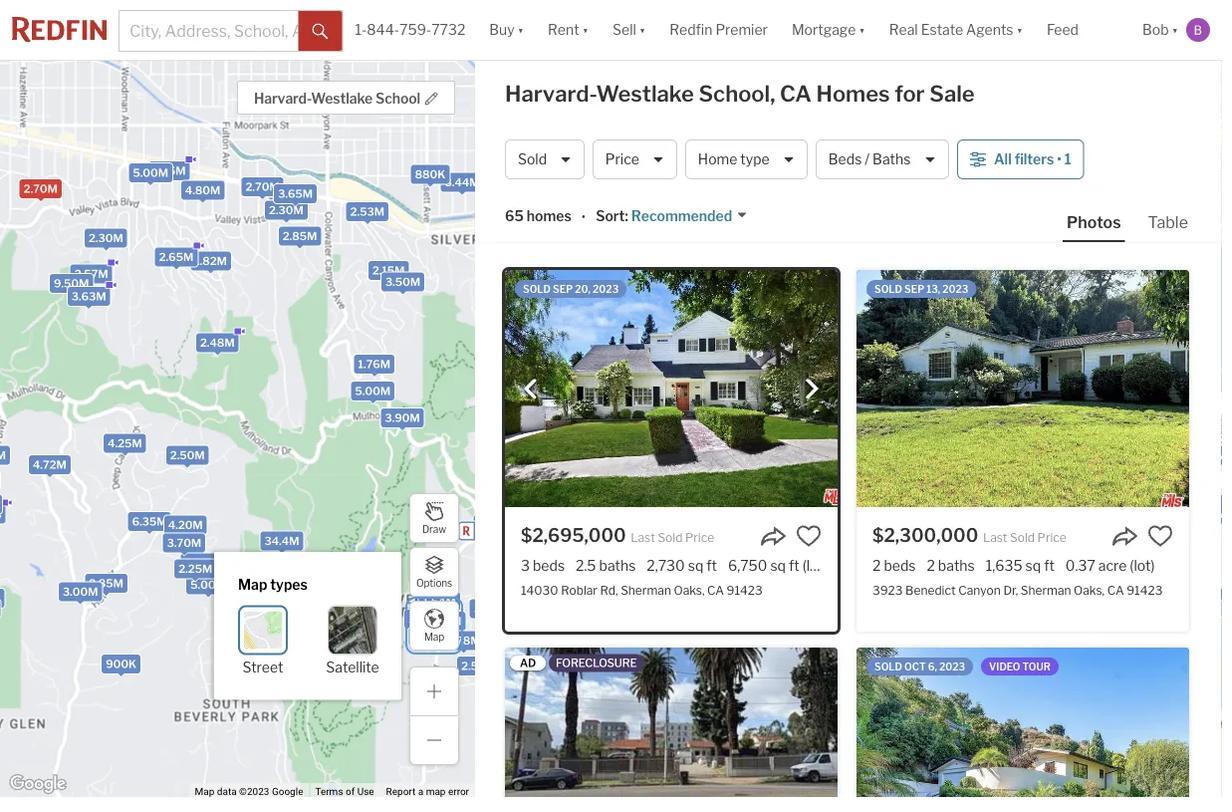 Task type: locate. For each thing, give the bounding box(es) containing it.
2 for 2 beds
[[873, 557, 881, 574]]

last sold price
[[631, 530, 715, 545], [983, 530, 1067, 545]]

all
[[994, 151, 1012, 168]]

2023
[[593, 283, 619, 295], [943, 283, 969, 295], [940, 661, 966, 673]]

6 ▾ from the left
[[1172, 21, 1179, 38]]

last up 2,730
[[631, 530, 655, 545]]

westlake down sell ▾ dropdown button
[[596, 80, 694, 107]]

1 horizontal spatial 3.00m
[[408, 613, 444, 626]]

0 horizontal spatial price
[[606, 151, 640, 168]]

844-
[[367, 21, 400, 38]]

price up :
[[606, 151, 640, 168]]

sold left 13,
[[875, 283, 903, 295]]

1 beds from the left
[[533, 557, 565, 574]]

satellite
[[326, 659, 379, 676]]

▾ for mortgage ▾
[[859, 21, 866, 38]]

4.20m
[[168, 519, 203, 532]]

1 horizontal spatial 2.25m
[[428, 615, 462, 628]]

4 ▾ from the left
[[859, 21, 866, 38]]

sold left 20,
[[523, 283, 551, 295]]

1 vertical spatial 2.30m
[[89, 232, 123, 245]]

price up 0.37
[[1038, 530, 1067, 545]]

0 horizontal spatial sold
[[518, 151, 547, 168]]

0 horizontal spatial favorite button checkbox
[[796, 523, 822, 549]]

map types
[[238, 576, 308, 593]]

map for map
[[424, 631, 444, 643]]

2.5 baths
[[576, 557, 636, 574]]

harvard- inside button
[[254, 90, 311, 107]]

oaks,
[[674, 583, 705, 597], [1074, 583, 1105, 597]]

▾ right buy
[[518, 21, 524, 38]]

2 (lot) from the left
[[1130, 557, 1155, 574]]

▾ for rent ▾
[[582, 21, 589, 38]]

ca down acre
[[1108, 583, 1125, 597]]

0 horizontal spatial ft
[[707, 557, 717, 574]]

0 horizontal spatial harvard-
[[254, 90, 311, 107]]

bob ▾
[[1143, 21, 1179, 38]]

0 horizontal spatial 91423
[[727, 583, 763, 597]]

1 horizontal spatial last sold price
[[983, 530, 1067, 545]]

$2,695,000
[[521, 524, 626, 546]]

0 horizontal spatial baths
[[599, 557, 636, 574]]

price
[[606, 151, 640, 168], [685, 530, 715, 545], [1038, 530, 1067, 545]]

ft left the "6,750"
[[707, 557, 717, 574]]

1 ft from the left
[[707, 557, 717, 574]]

2.25m down 3.70m
[[179, 563, 212, 576]]

ad region
[[505, 648, 838, 797]]

1 horizontal spatial harvard-
[[505, 80, 596, 107]]

1 horizontal spatial baths
[[938, 557, 975, 574]]

sq up 3923 benedict canyon dr, sherman oaks, ca 91423
[[1026, 557, 1041, 574]]

1 horizontal spatial map
[[424, 631, 444, 643]]

favorite button checkbox up the 0.37 acre (lot) at the right bottom of the page
[[1148, 523, 1174, 549]]

• for all filters • 1
[[1057, 151, 1062, 168]]

(lot) down favorite button image
[[803, 557, 828, 574]]

0 horizontal spatial beds
[[533, 557, 565, 574]]

1 horizontal spatial 3.50m
[[474, 602, 509, 615]]

sep
[[553, 283, 573, 295], [905, 283, 925, 295]]

0 vertical spatial 2.50m
[[170, 449, 205, 462]]

2
[[873, 557, 881, 574], [927, 557, 935, 574]]

last sold price up 1,635 sq ft
[[983, 530, 1067, 545]]

0 horizontal spatial 2.30m
[[89, 232, 123, 245]]

school
[[376, 90, 420, 107]]

ft down favorite button image
[[789, 557, 800, 574]]

• left "sort"
[[582, 209, 586, 226]]

3923
[[873, 583, 903, 597]]

34.4m
[[265, 534, 299, 547]]

1 horizontal spatial sq
[[771, 557, 786, 574]]

3.50m up 2.78m
[[474, 602, 509, 615]]

mortgage ▾ button
[[780, 0, 878, 60]]

2 91423 from the left
[[1127, 583, 1163, 597]]

1 horizontal spatial favorite button checkbox
[[1148, 523, 1174, 549]]

last up 1,635
[[983, 530, 1008, 545]]

dialog
[[214, 552, 402, 700]]

5 ▾ from the left
[[1017, 21, 1023, 38]]

1 horizontal spatial 2.30m
[[269, 204, 304, 217]]

2.50m down 2.78m
[[461, 660, 496, 672]]

1 vertical spatial map
[[424, 631, 444, 643]]

sold up 65 homes •
[[518, 151, 547, 168]]

westlake for school
[[311, 90, 373, 107]]

0 horizontal spatial 3.00m
[[63, 585, 98, 598]]

3 beds
[[521, 557, 565, 574]]

1 sep from the left
[[553, 283, 573, 295]]

price up 2,730 sq ft
[[685, 530, 715, 545]]

▾ right sell on the right
[[640, 21, 646, 38]]

sold left oct
[[875, 661, 903, 673]]

1 last from the left
[[631, 530, 655, 545]]

6,750 sq ft (lot)
[[728, 557, 828, 574]]

1 horizontal spatial sold
[[658, 530, 683, 545]]

roblar
[[561, 583, 598, 597]]

sherman
[[621, 583, 671, 597], [1021, 583, 1072, 597]]

0 horizontal spatial sq
[[688, 557, 704, 574]]

2 sq from the left
[[771, 557, 786, 574]]

2 last from the left
[[983, 530, 1008, 545]]

2 horizontal spatial price
[[1038, 530, 1067, 545]]

2 favorite button checkbox from the left
[[1148, 523, 1174, 549]]

3
[[521, 557, 530, 574]]

14030 roblar rd, sherman oaks, ca 91423
[[521, 583, 763, 597]]

20,
[[575, 283, 591, 295]]

1 horizontal spatial last
[[983, 530, 1008, 545]]

favorite button checkbox
[[796, 523, 822, 549], [1148, 523, 1174, 549]]

1 oaks, from the left
[[674, 583, 705, 597]]

1 vertical spatial •
[[582, 209, 586, 226]]

2 horizontal spatial ft
[[1044, 557, 1055, 574]]

sold inside button
[[518, 151, 547, 168]]

1 horizontal spatial sep
[[905, 283, 925, 295]]

2.85m
[[283, 230, 317, 243], [89, 577, 123, 590]]

3.44m
[[445, 176, 480, 189]]

sold sep 20, 2023
[[523, 283, 619, 295]]

2 baths from the left
[[938, 557, 975, 574]]

sq right 2,730
[[688, 557, 704, 574]]

1-
[[355, 21, 367, 38]]

2023 right 20,
[[593, 283, 619, 295]]

0 horizontal spatial last
[[631, 530, 655, 545]]

redfin premier
[[670, 21, 768, 38]]

sell ▾
[[613, 21, 646, 38]]

1 horizontal spatial 2
[[927, 557, 935, 574]]

2 beds from the left
[[884, 557, 916, 574]]

baths up rd,
[[599, 557, 636, 574]]

1 horizontal spatial 91423
[[1127, 583, 1163, 597]]

3 sq from the left
[[1026, 557, 1041, 574]]

91423 down acre
[[1127, 583, 1163, 597]]

ft left 0.37
[[1044, 557, 1055, 574]]

1 horizontal spatial westlake
[[596, 80, 694, 107]]

2.30m up 2.57m
[[89, 232, 123, 245]]

baths up canyon
[[938, 557, 975, 574]]

sep for 13,
[[905, 283, 925, 295]]

1 last sold price from the left
[[631, 530, 715, 545]]

beds / baths button
[[816, 139, 949, 179]]

harvard-
[[505, 80, 596, 107], [254, 90, 311, 107]]

oaks, down 0.37
[[1074, 583, 1105, 597]]

2 sep from the left
[[905, 283, 925, 295]]

0 horizontal spatial sep
[[553, 283, 573, 295]]

sold
[[518, 151, 547, 168], [658, 530, 683, 545], [1010, 530, 1035, 545]]

▾ right bob on the top of the page
[[1172, 21, 1179, 38]]

last
[[631, 530, 655, 545], [983, 530, 1008, 545]]

beds / baths
[[829, 151, 911, 168]]

• inside all filters • 1 button
[[1057, 151, 1062, 168]]

0 horizontal spatial 2
[[873, 557, 881, 574]]

9.50m
[[54, 277, 89, 290]]

last for $2,300,000
[[983, 530, 1008, 545]]

▾ right agents
[[1017, 21, 1023, 38]]

westlake left the school
[[311, 90, 373, 107]]

last sold price up 2,730
[[631, 530, 715, 545]]

favorite button image
[[796, 523, 822, 549]]

3.50m up 1.76m
[[385, 275, 421, 288]]

2 up benedict
[[927, 557, 935, 574]]

2.57m
[[74, 268, 108, 281]]

sep left 20,
[[553, 283, 573, 295]]

oaks, down 2,730 sq ft
[[674, 583, 705, 597]]

3923 benedict canyon dr, sherman oaks, ca 91423
[[873, 583, 1163, 597]]

65
[[505, 208, 524, 225]]

0 horizontal spatial 2.25m
[[179, 563, 212, 576]]

3 ▾ from the left
[[640, 21, 646, 38]]

canyon
[[959, 583, 1001, 597]]

▾ right mortgage
[[859, 21, 866, 38]]

City, Address, School, Agent, ZIP search field
[[120, 11, 298, 51]]

sq right the "6,750"
[[771, 557, 786, 574]]

harvard- down rent
[[505, 80, 596, 107]]

1 horizontal spatial ft
[[789, 557, 800, 574]]

$2,300,000
[[873, 524, 979, 546]]

sold button
[[505, 139, 585, 179]]

0 vertical spatial 2.85m
[[283, 230, 317, 243]]

3 ft from the left
[[1044, 557, 1055, 574]]

0.37
[[1066, 557, 1096, 574]]

sold for $2,300,000
[[1010, 530, 1035, 545]]

0 horizontal spatial 3.50m
[[385, 275, 421, 288]]

2 last sold price from the left
[[983, 530, 1067, 545]]

0 vertical spatial •
[[1057, 151, 1062, 168]]

draw button
[[410, 493, 459, 543]]

video tour
[[990, 661, 1051, 673]]

0 vertical spatial map
[[238, 576, 267, 593]]

mortgage ▾
[[792, 21, 866, 38]]

(lot) right acre
[[1130, 557, 1155, 574]]

1 ▾ from the left
[[518, 21, 524, 38]]

1 2 from the left
[[873, 557, 881, 574]]

1 horizontal spatial 2.70m
[[246, 180, 280, 193]]

home type
[[698, 151, 770, 168]]

0 horizontal spatial last sold price
[[631, 530, 715, 545]]

home type button
[[685, 139, 808, 179]]

map button
[[410, 601, 459, 651]]

6,750
[[728, 557, 768, 574]]

/
[[865, 151, 870, 168]]

1 horizontal spatial ca
[[780, 80, 812, 107]]

2.85m up 900k
[[89, 577, 123, 590]]

sherman down 2,730
[[621, 583, 671, 597]]

1 horizontal spatial price
[[685, 530, 715, 545]]

2 horizontal spatial sq
[[1026, 557, 1041, 574]]

sold up 2,730
[[658, 530, 683, 545]]

1 horizontal spatial sherman
[[1021, 583, 1072, 597]]

beds right 3
[[533, 557, 565, 574]]

1 horizontal spatial beds
[[884, 557, 916, 574]]

favorite button checkbox up 6,750 sq ft (lot)
[[796, 523, 822, 549]]

draw
[[422, 523, 446, 535]]

• inside 65 homes •
[[582, 209, 586, 226]]

0 horizontal spatial oaks,
[[674, 583, 705, 597]]

price for $2,695,000
[[685, 530, 715, 545]]

1 sherman from the left
[[621, 583, 671, 597]]

sell ▾ button
[[613, 0, 646, 60]]

1.54m
[[423, 595, 456, 608]]

buy ▾ button
[[490, 0, 524, 60]]

2.30m down 3.65m
[[269, 204, 304, 217]]

5.00m
[[133, 166, 168, 179], [355, 385, 391, 398], [185, 556, 220, 569], [190, 578, 226, 591]]

14030
[[521, 583, 559, 597]]

0 horizontal spatial map
[[238, 576, 267, 593]]

0 horizontal spatial sherman
[[621, 583, 671, 597]]

1 91423 from the left
[[727, 583, 763, 597]]

2 horizontal spatial sold
[[1010, 530, 1035, 545]]

0 horizontal spatial (lot)
[[803, 557, 828, 574]]

sep left 13,
[[905, 283, 925, 295]]

▾ right rent
[[582, 21, 589, 38]]

0 horizontal spatial 2.50m
[[170, 449, 205, 462]]

1.76m
[[358, 358, 391, 371]]

▾ for sell ▾
[[640, 21, 646, 38]]

1 horizontal spatial oaks,
[[1074, 583, 1105, 597]]

ca left homes
[[780, 80, 812, 107]]

2.30m
[[269, 204, 304, 217], [89, 232, 123, 245]]

2023 right 6,
[[940, 661, 966, 673]]

2 2 from the left
[[927, 557, 935, 574]]

ca down 2,730 sq ft
[[708, 583, 724, 597]]

• left 1
[[1057, 151, 1062, 168]]

1 horizontal spatial (lot)
[[1130, 557, 1155, 574]]

0 vertical spatial 2.30m
[[269, 204, 304, 217]]

sort :
[[596, 208, 628, 225]]

homes
[[817, 80, 890, 107]]

91423 down the "6,750"
[[727, 583, 763, 597]]

map inside map button
[[424, 631, 444, 643]]

sold up 1,635 sq ft
[[1010, 530, 1035, 545]]

map left types
[[238, 576, 267, 593]]

sell ▾ button
[[601, 0, 658, 60]]

map left 2.78m
[[424, 631, 444, 643]]

0 horizontal spatial westlake
[[311, 90, 373, 107]]

1 sq from the left
[[688, 557, 704, 574]]

1 vertical spatial 3.00m
[[408, 613, 444, 626]]

2 ▾ from the left
[[582, 21, 589, 38]]

google image
[[5, 771, 71, 797]]

2.50m right 4.25m
[[170, 449, 205, 462]]

sherman right dr,
[[1021, 583, 1072, 597]]

ft for $2,695,000
[[707, 557, 717, 574]]

2023 for sold sep 20, 2023
[[593, 283, 619, 295]]

1,635
[[986, 557, 1023, 574]]

sold
[[523, 283, 551, 295], [875, 283, 903, 295], [875, 661, 903, 673]]

4.15m
[[153, 164, 186, 177]]

1 horizontal spatial •
[[1057, 151, 1062, 168]]

1 baths from the left
[[599, 557, 636, 574]]

2023 right 13,
[[943, 283, 969, 295]]

1 horizontal spatial 2.50m
[[461, 660, 496, 672]]

sq for $2,695,000
[[688, 557, 704, 574]]

harvard- up 3.65m
[[254, 90, 311, 107]]

price inside button
[[606, 151, 640, 168]]

last for $2,695,000
[[631, 530, 655, 545]]

2.25m down 1.54m at the left of the page
[[428, 615, 462, 628]]

2 up 3923
[[873, 557, 881, 574]]

westlake inside harvard-westlake school button
[[311, 90, 373, 107]]

0 horizontal spatial •
[[582, 209, 586, 226]]

3.00m
[[63, 585, 98, 598], [408, 613, 444, 626]]

0 horizontal spatial 2.85m
[[89, 577, 123, 590]]

2023 for sold sep 13, 2023
[[943, 283, 969, 295]]

▾
[[518, 21, 524, 38], [582, 21, 589, 38], [640, 21, 646, 38], [859, 21, 866, 38], [1017, 21, 1023, 38], [1172, 21, 1179, 38]]

1 vertical spatial 2.25m
[[428, 615, 462, 628]]

table button
[[1144, 211, 1193, 240]]

1 favorite button checkbox from the left
[[796, 523, 822, 549]]

2.85m down 3.65m
[[283, 230, 317, 243]]

beds up 3923
[[884, 557, 916, 574]]



Task type: describe. For each thing, give the bounding box(es) containing it.
harvard-westlake school
[[254, 90, 420, 107]]

0 horizontal spatial 2.70m
[[24, 182, 58, 195]]

real estate agents ▾ link
[[890, 0, 1023, 60]]

benedict
[[906, 583, 956, 597]]

real estate agents ▾ button
[[878, 0, 1035, 60]]

2 oaks, from the left
[[1074, 583, 1105, 597]]

1-844-759-7732
[[355, 21, 466, 38]]

price for $2,300,000
[[1038, 530, 1067, 545]]

types
[[270, 576, 308, 593]]

beds
[[829, 151, 862, 168]]

photos
[[1067, 212, 1121, 232]]

2.65m
[[159, 251, 194, 264]]

options button
[[410, 547, 459, 597]]

3.90m
[[385, 412, 420, 425]]

0 vertical spatial 2.25m
[[179, 563, 212, 576]]

1 vertical spatial 2.85m
[[89, 577, 123, 590]]

baths
[[873, 151, 911, 168]]

sq for $2,300,000
[[1026, 557, 1041, 574]]

sep for 20,
[[553, 283, 573, 295]]

redfin
[[670, 21, 713, 38]]

65 homes •
[[505, 208, 586, 226]]

0 vertical spatial 3.50m
[[385, 275, 421, 288]]

1 (lot) from the left
[[803, 557, 828, 574]]

video
[[990, 661, 1021, 673]]

▾ for bob ▾
[[1172, 21, 1179, 38]]

beds for $2,300,000
[[884, 557, 916, 574]]

premier
[[716, 21, 768, 38]]

rent
[[548, 21, 579, 38]]

2 for 2 baths
[[927, 557, 935, 574]]

rd,
[[600, 583, 618, 597]]

street
[[243, 659, 283, 676]]

filters
[[1015, 151, 1054, 168]]

2.34m
[[477, 525, 511, 538]]

2023 for sold oct 6, 2023
[[940, 661, 966, 673]]

harvard- for harvard-westlake school
[[254, 90, 311, 107]]

2.48m
[[200, 337, 235, 349]]

submit search image
[[312, 24, 328, 40]]

7732
[[432, 21, 466, 38]]

2,730 sq ft
[[647, 557, 717, 574]]

all filters • 1
[[994, 151, 1072, 168]]

:
[[625, 208, 628, 225]]

sold for sold oct 6, 2023
[[875, 661, 903, 673]]

type
[[741, 151, 770, 168]]

2.78m
[[447, 634, 481, 647]]

favorite button checkbox for $2,300,000
[[1148, 523, 1174, 549]]

rent ▾
[[548, 21, 589, 38]]

school,
[[699, 80, 776, 107]]

buy ▾ button
[[478, 0, 536, 60]]

25.0m
[[251, 619, 286, 632]]

all filters • 1 button
[[957, 139, 1085, 179]]

6,
[[928, 661, 937, 673]]

sold sep 13, 2023
[[875, 283, 969, 295]]

photos button
[[1063, 211, 1144, 242]]

2 baths
[[927, 557, 975, 574]]

estate
[[921, 21, 964, 38]]

map region
[[0, 0, 619, 797]]

last sold price for $2,695,000
[[631, 530, 715, 545]]

1.82m
[[195, 254, 227, 267]]

oct
[[905, 661, 926, 673]]

recommended
[[631, 208, 732, 225]]

home
[[698, 151, 738, 168]]

2.53m
[[350, 205, 385, 218]]

westlake for school,
[[596, 80, 694, 107]]

feed
[[1047, 21, 1079, 38]]

last sold price for $2,300,000
[[983, 530, 1067, 545]]

2.5
[[576, 557, 596, 574]]

1 horizontal spatial 2.85m
[[283, 230, 317, 243]]

map for map types
[[238, 576, 267, 593]]

1
[[1065, 151, 1072, 168]]

baths for $2,695,000
[[599, 557, 636, 574]]

favorite button image
[[1148, 523, 1174, 549]]

real estate agents ▾
[[890, 21, 1023, 38]]

1,635 sq ft
[[986, 557, 1055, 574]]

▾ for buy ▾
[[518, 21, 524, 38]]

harvard-westlake school button
[[237, 81, 455, 115]]

3.65m
[[278, 187, 313, 200]]

2,730
[[647, 557, 685, 574]]

baths for $2,300,000
[[938, 557, 975, 574]]

bob
[[1143, 21, 1169, 38]]

buy ▾
[[490, 21, 524, 38]]

for
[[895, 80, 925, 107]]

sold for sold sep 13, 2023
[[875, 283, 903, 295]]

favorite button checkbox for $2,695,000
[[796, 523, 822, 549]]

harvard- for harvard-westlake school, ca homes for sale
[[505, 80, 596, 107]]

photo of 3923 benedict canyon dr, sherman oaks, ca 91423 image
[[857, 270, 1190, 507]]

table
[[1148, 212, 1189, 232]]

feed button
[[1035, 0, 1131, 60]]

1 vertical spatial 3.50m
[[474, 602, 509, 615]]

sort
[[596, 208, 625, 225]]

sold oct 6, 2023
[[875, 661, 966, 673]]

previous button image
[[521, 379, 541, 399]]

2.15m
[[372, 264, 405, 277]]

0 horizontal spatial ca
[[708, 583, 724, 597]]

sold for $2,695,000
[[658, 530, 683, 545]]

mortgage ▾ button
[[792, 0, 866, 60]]

2 horizontal spatial ca
[[1108, 583, 1125, 597]]

sold for sold sep 20, 2023
[[523, 283, 551, 295]]

1 vertical spatial 2.50m
[[461, 660, 496, 672]]

3.70m
[[167, 536, 201, 549]]

photo of 3747 benedict canyon ln, sherman oaks, ca 91423 image
[[857, 648, 1190, 797]]

2 beds
[[873, 557, 916, 574]]

0 vertical spatial 3.00m
[[63, 585, 98, 598]]

real
[[890, 21, 918, 38]]

2 ft from the left
[[789, 557, 800, 574]]

user photo image
[[1187, 18, 1211, 42]]

ft for $2,300,000
[[1044, 557, 1055, 574]]

photo of 14030 roblar rd, sherman oaks, ca 91423 image
[[505, 270, 838, 507]]

13,
[[927, 283, 941, 295]]

acre
[[1099, 557, 1127, 574]]

2 sherman from the left
[[1021, 583, 1072, 597]]

759-
[[400, 21, 432, 38]]

900k
[[106, 657, 137, 670]]

dialog containing map types
[[214, 552, 402, 700]]

agents
[[967, 21, 1014, 38]]

• for 65 homes •
[[582, 209, 586, 226]]

dr,
[[1004, 583, 1018, 597]]

rent ▾ button
[[548, 0, 589, 60]]

sale
[[930, 80, 975, 107]]

buy
[[490, 21, 515, 38]]

street button
[[238, 605, 288, 676]]

next button image
[[802, 379, 822, 399]]

beds for $2,695,000
[[533, 557, 565, 574]]



Task type: vqa. For each thing, say whether or not it's contained in the screenshot.
1,635
yes



